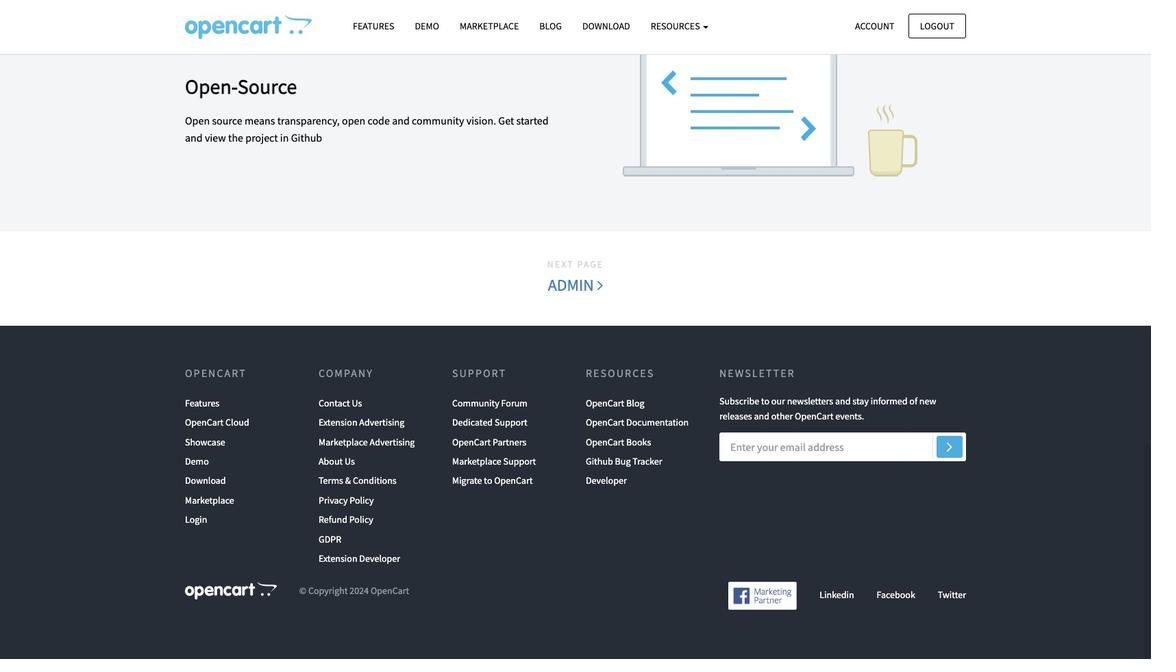 Task type: vqa. For each thing, say whether or not it's contained in the screenshot.
Opencart - Blog image
no



Task type: describe. For each thing, give the bounding box(es) containing it.
opencart image
[[185, 583, 277, 600]]

opencart for opencart
[[185, 366, 247, 380]]

terms
[[319, 475, 343, 487]]

conditions
[[353, 475, 397, 487]]

marketplace up the migrate
[[452, 456, 501, 468]]

1 horizontal spatial demo link
[[405, 14, 449, 38]]

github bug tracker link
[[586, 452, 662, 472]]

github inside "link"
[[586, 456, 613, 468]]

features link for opencart cloud
[[185, 394, 219, 413]]

bug
[[615, 456, 631, 468]]

opencart blog
[[586, 397, 644, 410]]

marketplace advertising link
[[319, 433, 415, 452]]

blog link
[[529, 14, 572, 38]]

showcase
[[185, 436, 225, 449]]

gdpr link
[[319, 530, 341, 550]]

us for contact us
[[352, 397, 362, 410]]

informed
[[871, 395, 908, 408]]

opencart documentation link
[[586, 413, 689, 433]]

developer link
[[586, 472, 627, 491]]

account
[[855, 20, 895, 32]]

policy for refund policy
[[349, 514, 373, 526]]

1 vertical spatial marketplace link
[[185, 491, 234, 511]]

community forum link
[[452, 394, 528, 413]]

us for about us
[[345, 456, 355, 468]]

facebook link
[[877, 589, 915, 602]]

to for migrate
[[484, 475, 492, 487]]

community forum
[[452, 397, 528, 410]]

download link for blog
[[572, 14, 640, 38]]

open
[[342, 114, 365, 127]]

company
[[319, 366, 373, 380]]

twitter link
[[938, 589, 966, 602]]

refund policy
[[319, 514, 373, 526]]

opencart inside the subscribe to our newsletters and stay informed of new releases and other opencart events.
[[795, 411, 833, 423]]

download for blog
[[582, 20, 630, 32]]

get
[[498, 114, 514, 127]]

opencart partners link
[[452, 433, 526, 452]]

about us link
[[319, 452, 355, 472]]

marketplace advertising
[[319, 436, 415, 449]]

advertising for extension advertising
[[359, 417, 404, 429]]

source
[[212, 114, 242, 127]]

contact
[[319, 397, 350, 410]]

extension advertising
[[319, 417, 404, 429]]

marketplace support link
[[452, 452, 536, 472]]

extension for extension advertising
[[319, 417, 357, 429]]

extension developer link
[[319, 550, 400, 569]]

login
[[185, 514, 207, 526]]

forum
[[501, 397, 528, 410]]

migrate
[[452, 475, 482, 487]]

new
[[919, 395, 936, 408]]

page
[[577, 258, 604, 271]]

0 vertical spatial resources
[[651, 20, 702, 32]]

contact us
[[319, 397, 362, 410]]

subscribe
[[719, 395, 759, 408]]

opencart inside the migrate to opencart link
[[494, 475, 533, 487]]

dedicated
[[452, 417, 493, 429]]

linkedin
[[820, 589, 854, 602]]

open source means transparency, open code and community vision. get started and view the project in github
[[185, 114, 549, 145]]

cloud
[[225, 417, 249, 429]]

opencart for opencart cloud
[[185, 417, 224, 429]]

and up events.
[[835, 395, 851, 408]]

opencart - features image
[[185, 14, 312, 39]]

about
[[319, 456, 343, 468]]

open source image
[[586, 19, 956, 197]]

facebook
[[877, 589, 915, 602]]

download for demo
[[185, 475, 226, 487]]

tracker
[[633, 456, 662, 468]]

support for dedicated
[[495, 417, 527, 429]]

1 vertical spatial blog
[[626, 397, 644, 410]]

extension developer
[[319, 553, 400, 565]]

support for marketplace
[[503, 456, 536, 468]]

admin link
[[547, 272, 604, 299]]

newsletter
[[719, 366, 795, 380]]

marketplace up about us
[[319, 436, 368, 449]]

download link for demo
[[185, 472, 226, 491]]

linkedin link
[[820, 589, 854, 602]]

and down open
[[185, 131, 203, 145]]

opencart for opencart blog
[[586, 397, 624, 410]]

open
[[185, 114, 210, 127]]

opencart cloud link
[[185, 413, 249, 433]]

gdpr
[[319, 533, 341, 546]]

terms & conditions
[[319, 475, 397, 487]]

and right code
[[392, 114, 410, 127]]

our
[[771, 395, 785, 408]]

next page
[[547, 258, 604, 271]]

opencart partners
[[452, 436, 526, 449]]

features link for demo
[[343, 14, 405, 38]]

showcase link
[[185, 433, 225, 452]]

account link
[[843, 13, 906, 38]]

opencart for opencart partners
[[452, 436, 491, 449]]

view
[[205, 131, 226, 145]]

documentation
[[626, 417, 689, 429]]

means
[[245, 114, 275, 127]]

1 horizontal spatial angle right image
[[947, 439, 953, 455]]

migrate to opencart link
[[452, 472, 533, 491]]

opencart for opencart books
[[586, 436, 624, 449]]

privacy
[[319, 495, 348, 507]]

of
[[909, 395, 917, 408]]



Task type: locate. For each thing, give the bounding box(es) containing it.
to down marketplace support link on the left
[[484, 475, 492, 487]]

1 vertical spatial extension
[[319, 553, 357, 565]]

1 horizontal spatial features link
[[343, 14, 405, 38]]

login link
[[185, 511, 207, 530]]

opencart down "dedicated"
[[452, 436, 491, 449]]

opencart inside opencart blog link
[[586, 397, 624, 410]]

2 extension from the top
[[319, 553, 357, 565]]

github inside open source means transparency, open code and community vision. get started and view the project in github
[[291, 131, 322, 145]]

support up partners
[[495, 417, 527, 429]]

developer down bug
[[586, 475, 627, 487]]

and left other
[[754, 411, 769, 423]]

open-
[[185, 73, 238, 99]]

opencart documentation
[[586, 417, 689, 429]]

next
[[547, 258, 574, 271]]

developer
[[586, 475, 627, 487], [359, 553, 400, 565]]

logout
[[920, 20, 954, 32]]

about us
[[319, 456, 355, 468]]

0 vertical spatial advertising
[[359, 417, 404, 429]]

angle right image inside admin link
[[597, 277, 603, 293]]

us
[[352, 397, 362, 410], [345, 456, 355, 468]]

opencart up showcase
[[185, 417, 224, 429]]

0 vertical spatial demo
[[415, 20, 439, 32]]

opencart blog link
[[586, 394, 644, 413]]

1 vertical spatial policy
[[349, 514, 373, 526]]

2 vertical spatial support
[[503, 456, 536, 468]]

0 vertical spatial marketplace link
[[449, 14, 529, 38]]

&
[[345, 475, 351, 487]]

resources link
[[640, 14, 719, 38]]

opencart down newsletters
[[795, 411, 833, 423]]

extension
[[319, 417, 357, 429], [319, 553, 357, 565]]

support up 'community'
[[452, 366, 506, 380]]

opencart for opencart documentation
[[586, 417, 624, 429]]

0 horizontal spatial features
[[185, 397, 219, 410]]

releases
[[719, 411, 752, 423]]

1 horizontal spatial github
[[586, 456, 613, 468]]

migrate to opencart
[[452, 475, 533, 487]]

2024
[[350, 585, 369, 598]]

opencart inside "opencart partners" link
[[452, 436, 491, 449]]

1 extension from the top
[[319, 417, 357, 429]]

features for demo
[[353, 20, 394, 32]]

community
[[412, 114, 464, 127]]

0 horizontal spatial marketplace link
[[185, 491, 234, 511]]

download down showcase link
[[185, 475, 226, 487]]

1 vertical spatial us
[[345, 456, 355, 468]]

dedicated support link
[[452, 413, 527, 433]]

support down partners
[[503, 456, 536, 468]]

1 vertical spatial angle right image
[[947, 439, 953, 455]]

opencart up the opencart cloud
[[185, 366, 247, 380]]

policy down privacy policy link
[[349, 514, 373, 526]]

opencart down marketplace support link on the left
[[494, 475, 533, 487]]

0 horizontal spatial demo
[[185, 456, 209, 468]]

0 vertical spatial developer
[[586, 475, 627, 487]]

code
[[368, 114, 390, 127]]

opencart
[[185, 366, 247, 380], [586, 397, 624, 410], [795, 411, 833, 423], [185, 417, 224, 429], [586, 417, 624, 429], [452, 436, 491, 449], [586, 436, 624, 449], [494, 475, 533, 487], [371, 585, 409, 598]]

features
[[353, 20, 394, 32], [185, 397, 219, 410]]

marketplace link
[[449, 14, 529, 38], [185, 491, 234, 511]]

started
[[516, 114, 549, 127]]

community
[[452, 397, 499, 410]]

marketplace support
[[452, 456, 536, 468]]

0 horizontal spatial download
[[185, 475, 226, 487]]

opencart right the 2024 at left bottom
[[371, 585, 409, 598]]

0 vertical spatial blog
[[539, 20, 562, 32]]

marketplace left blog link
[[460, 20, 519, 32]]

0 horizontal spatial demo link
[[185, 452, 209, 472]]

1 horizontal spatial blog
[[626, 397, 644, 410]]

0 vertical spatial demo link
[[405, 14, 449, 38]]

1 vertical spatial features
[[185, 397, 219, 410]]

terms & conditions link
[[319, 472, 397, 491]]

download link
[[572, 14, 640, 38], [185, 472, 226, 491]]

0 vertical spatial angle right image
[[597, 277, 603, 293]]

1 horizontal spatial download link
[[572, 14, 640, 38]]

0 horizontal spatial features link
[[185, 394, 219, 413]]

opencart books
[[586, 436, 651, 449]]

the
[[228, 131, 243, 145]]

copyright
[[308, 585, 348, 598]]

0 vertical spatial us
[[352, 397, 362, 410]]

0 vertical spatial support
[[452, 366, 506, 380]]

1 vertical spatial demo link
[[185, 452, 209, 472]]

transparency,
[[277, 114, 340, 127]]

angle right image
[[597, 277, 603, 293], [947, 439, 953, 455]]

1 vertical spatial to
[[484, 475, 492, 487]]

stay
[[853, 395, 869, 408]]

1 horizontal spatial features
[[353, 20, 394, 32]]

and
[[392, 114, 410, 127], [185, 131, 203, 145], [835, 395, 851, 408], [754, 411, 769, 423]]

other
[[771, 411, 793, 423]]

1 vertical spatial features link
[[185, 394, 219, 413]]

1 horizontal spatial developer
[[586, 475, 627, 487]]

advertising down extension advertising link
[[370, 436, 415, 449]]

extension advertising link
[[319, 413, 404, 433]]

github bug tracker
[[586, 456, 662, 468]]

1 horizontal spatial download
[[582, 20, 630, 32]]

0 horizontal spatial download link
[[185, 472, 226, 491]]

0 horizontal spatial developer
[[359, 553, 400, 565]]

0 horizontal spatial github
[[291, 131, 322, 145]]

features for opencart cloud
[[185, 397, 219, 410]]

logout link
[[908, 13, 966, 38]]

0 vertical spatial features link
[[343, 14, 405, 38]]

0 vertical spatial github
[[291, 131, 322, 145]]

opencart inside 'opencart cloud' link
[[185, 417, 224, 429]]

open-source
[[185, 73, 297, 99]]

refund policy link
[[319, 511, 373, 530]]

©
[[299, 585, 306, 598]]

0 vertical spatial to
[[761, 395, 769, 408]]

subscribe to our newsletters and stay informed of new releases and other opencart events.
[[719, 395, 936, 423]]

facebook marketing partner image
[[729, 583, 797, 610]]

0 vertical spatial policy
[[350, 495, 374, 507]]

demo
[[415, 20, 439, 32], [185, 456, 209, 468]]

support
[[452, 366, 506, 380], [495, 417, 527, 429], [503, 456, 536, 468]]

extension inside 'link'
[[319, 553, 357, 565]]

extension for extension developer
[[319, 553, 357, 565]]

to left our
[[761, 395, 769, 408]]

advertising
[[359, 417, 404, 429], [370, 436, 415, 449]]

1 vertical spatial advertising
[[370, 436, 415, 449]]

project
[[245, 131, 278, 145]]

0 horizontal spatial to
[[484, 475, 492, 487]]

marketplace up login
[[185, 495, 234, 507]]

extension down contact us link on the bottom
[[319, 417, 357, 429]]

dedicated support
[[452, 417, 527, 429]]

opencart cloud
[[185, 417, 249, 429]]

1 vertical spatial github
[[586, 456, 613, 468]]

to inside the subscribe to our newsletters and stay informed of new releases and other opencart events.
[[761, 395, 769, 408]]

developer up the 2024 at left bottom
[[359, 553, 400, 565]]

admin
[[548, 275, 597, 296]]

opencart down opencart blog link
[[586, 417, 624, 429]]

1 horizontal spatial demo
[[415, 20, 439, 32]]

advertising for marketplace advertising
[[370, 436, 415, 449]]

privacy policy link
[[319, 491, 374, 511]]

0 vertical spatial extension
[[319, 417, 357, 429]]

1 horizontal spatial marketplace link
[[449, 14, 529, 38]]

us right about
[[345, 456, 355, 468]]

source
[[238, 73, 297, 99]]

download right blog link
[[582, 20, 630, 32]]

marketplace
[[460, 20, 519, 32], [319, 436, 368, 449], [452, 456, 501, 468], [185, 495, 234, 507]]

1 vertical spatial download link
[[185, 472, 226, 491]]

1 vertical spatial support
[[495, 417, 527, 429]]

opencart inside "opencart documentation" link
[[586, 417, 624, 429]]

policy for privacy policy
[[350, 495, 374, 507]]

opencart up bug
[[586, 436, 624, 449]]

Enter your email address text field
[[719, 433, 966, 462]]

0 horizontal spatial blog
[[539, 20, 562, 32]]

1 vertical spatial resources
[[586, 366, 655, 380]]

policy down the terms & conditions link
[[350, 495, 374, 507]]

twitter
[[938, 589, 966, 602]]

github up developer link
[[586, 456, 613, 468]]

opencart up opencart documentation
[[586, 397, 624, 410]]

0 horizontal spatial angle right image
[[597, 277, 603, 293]]

0 vertical spatial download
[[582, 20, 630, 32]]

© copyright 2024 opencart
[[299, 585, 409, 598]]

0 vertical spatial features
[[353, 20, 394, 32]]

extension down gdpr link at the bottom
[[319, 553, 357, 565]]

events.
[[835, 411, 864, 423]]

in
[[280, 131, 289, 145]]

1 horizontal spatial to
[[761, 395, 769, 408]]

0 vertical spatial download link
[[572, 14, 640, 38]]

privacy policy
[[319, 495, 374, 507]]

vision.
[[466, 114, 496, 127]]

github down transparency,
[[291, 131, 322, 145]]

to for subscribe
[[761, 395, 769, 408]]

developer inside extension developer 'link'
[[359, 553, 400, 565]]

1 vertical spatial demo
[[185, 456, 209, 468]]

1 vertical spatial developer
[[359, 553, 400, 565]]

us up extension advertising
[[352, 397, 362, 410]]

1 vertical spatial download
[[185, 475, 226, 487]]

advertising up marketplace advertising
[[359, 417, 404, 429]]

github
[[291, 131, 322, 145], [586, 456, 613, 468]]

partners
[[493, 436, 526, 449]]



